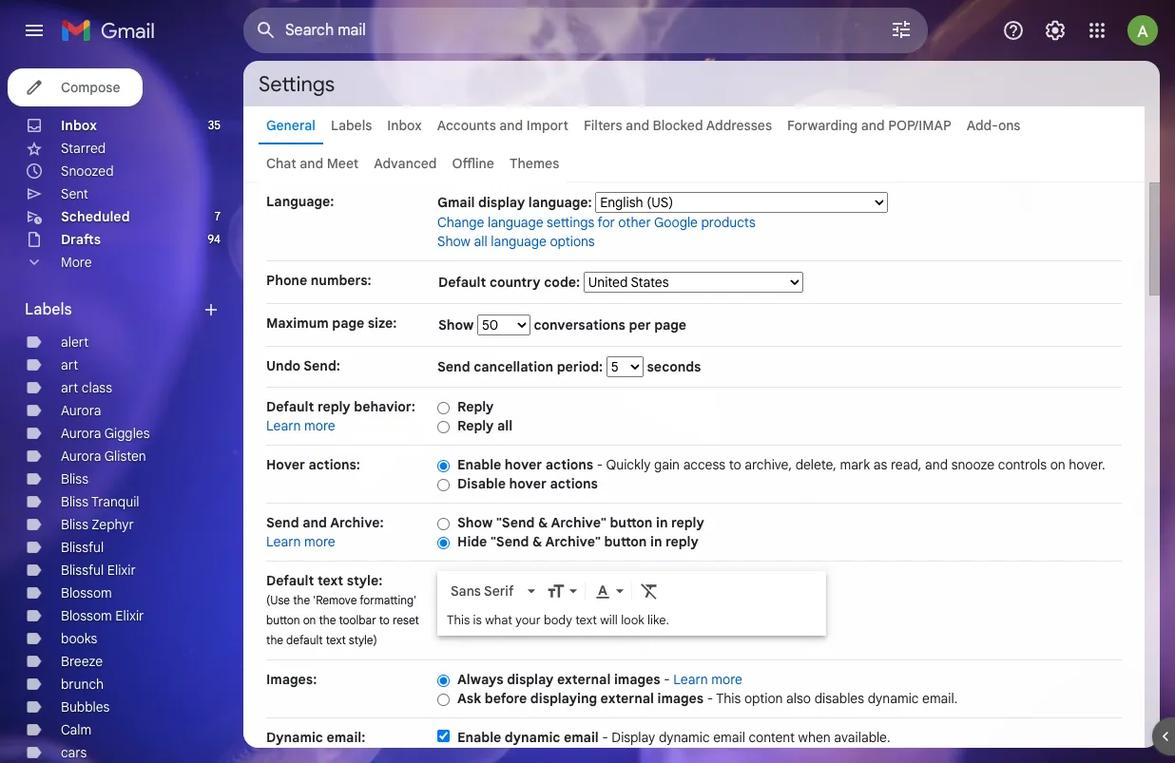 Task type: vqa. For each thing, say whether or not it's contained in the screenshot.
also
yes



Task type: describe. For each thing, give the bounding box(es) containing it.
display for gmail
[[478, 194, 525, 211]]

hover actions:
[[266, 456, 360, 474]]

Ask before displaying external images radio
[[437, 693, 450, 707]]

send for send cancellation period:
[[437, 359, 470, 376]]

- left quickly
[[597, 456, 603, 474]]

blissful for 'blissful' link
[[61, 539, 104, 556]]

2 vertical spatial learn more link
[[674, 671, 743, 689]]

body
[[544, 612, 572, 629]]

hide
[[457, 534, 487, 551]]

access
[[683, 456, 726, 474]]

conversations per page
[[531, 317, 687, 334]]

conversations
[[534, 317, 626, 334]]

google
[[654, 214, 698, 231]]

Reply all radio
[[437, 420, 450, 434]]

delete,
[[796, 456, 837, 474]]

2 vertical spatial the
[[266, 633, 283, 648]]

advanced search options image
[[883, 10, 921, 49]]

country
[[490, 274, 541, 291]]

2 email from the left
[[713, 729, 746, 747]]

0 vertical spatial the
[[293, 593, 310, 608]]

sans serif option
[[447, 582, 524, 601]]

zephyr
[[92, 516, 134, 534]]

labels link
[[331, 117, 372, 134]]

support image
[[1002, 19, 1025, 42]]

elixir for blissful elixir
[[107, 562, 136, 579]]

send for send and archive: learn more
[[266, 514, 299, 532]]

show for show all language options
[[437, 233, 471, 250]]

gmail image
[[61, 11, 165, 49]]

style:
[[347, 572, 383, 590]]

books link
[[61, 631, 97, 648]]

gmail
[[437, 194, 475, 211]]

settings
[[259, 71, 335, 97]]

quickly
[[606, 456, 651, 474]]

images:
[[266, 671, 317, 689]]

learn for default reply behavior: learn more
[[266, 417, 301, 435]]

drafts link
[[61, 231, 101, 248]]

is
[[473, 612, 482, 629]]

ons
[[998, 117, 1021, 134]]

available.
[[834, 729, 891, 747]]

actions for enable
[[546, 456, 594, 474]]

dynamic email:
[[266, 729, 366, 747]]

forwarding and pop/imap
[[787, 117, 952, 134]]

compose
[[61, 79, 120, 96]]

inbox for second inbox link from the right
[[61, 117, 97, 134]]

option
[[745, 690, 783, 708]]

0 vertical spatial images
[[614, 671, 661, 689]]

formatting options toolbar
[[443, 573, 821, 609]]

main menu image
[[23, 19, 46, 42]]

"send for hide
[[491, 534, 529, 551]]

seconds
[[644, 359, 701, 376]]

- up the enable dynamic email - display dynamic email content when available.
[[707, 690, 713, 708]]

2 vertical spatial text
[[326, 633, 346, 648]]

meet
[[327, 155, 359, 172]]

actions:
[[309, 456, 360, 474]]

numbers:
[[311, 272, 372, 289]]

sent link
[[61, 185, 88, 203]]

default
[[286, 633, 323, 648]]

1 horizontal spatial this
[[716, 690, 741, 708]]

0 vertical spatial language
[[488, 214, 544, 231]]

1 horizontal spatial dynamic
[[659, 729, 710, 747]]

Hide "Send & Archive" button in reply radio
[[437, 536, 450, 550]]

period:
[[557, 359, 603, 376]]

disable
[[457, 475, 506, 493]]

enable for enable hover actions
[[457, 456, 501, 474]]

class
[[82, 379, 112, 397]]

mark
[[840, 456, 870, 474]]

blissful elixir link
[[61, 562, 136, 579]]

filters and blocked addresses
[[584, 117, 772, 134]]

ask
[[457, 690, 481, 708]]

show "send & archive" button in reply
[[457, 514, 705, 532]]

change
[[437, 214, 484, 231]]

compose button
[[8, 68, 143, 107]]

1 vertical spatial text
[[575, 612, 597, 629]]

before
[[485, 690, 527, 708]]

settings image
[[1044, 19, 1067, 42]]

in for hide "send & archive" button in reply
[[650, 534, 662, 551]]

look
[[621, 612, 645, 629]]

default for default reply behavior: learn more
[[266, 398, 314, 416]]

more
[[61, 254, 92, 271]]

Show "Send & Archive" button in reply radio
[[437, 517, 450, 531]]

aurora glisten link
[[61, 448, 146, 465]]

all for show
[[474, 233, 488, 250]]

other
[[618, 214, 651, 231]]

enable hover actions - quickly gain access to archive, delete, mark as read, and snooze controls on hover.
[[457, 456, 1106, 474]]

bliss for bliss link
[[61, 471, 88, 488]]

bliss tranquil
[[61, 494, 139, 511]]

and for meet
[[300, 155, 324, 172]]

advanced link
[[374, 155, 437, 172]]

to inside default text style: (use the 'remove formatting' button on the toolbar to reset the default text style)
[[379, 613, 390, 628]]

aurora for aurora giggles
[[61, 425, 101, 442]]

enable dynamic email - display dynamic email content when available.
[[457, 729, 891, 747]]

undo
[[266, 358, 301, 375]]

show for show "send & archive" button in reply
[[457, 514, 493, 532]]

aurora giggles link
[[61, 425, 150, 442]]

like.
[[648, 612, 669, 629]]

archive:
[[330, 514, 384, 532]]

alert
[[61, 334, 89, 351]]

default for default text style: (use the 'remove formatting' button on the toolbar to reset the default text style)
[[266, 572, 314, 590]]

labels heading
[[25, 301, 202, 320]]

read,
[[891, 456, 922, 474]]

forwarding and pop/imap link
[[787, 117, 952, 134]]

drafts
[[61, 231, 101, 248]]

94
[[208, 232, 221, 246]]

0 vertical spatial text
[[318, 572, 343, 590]]

products
[[701, 214, 756, 231]]

Reply radio
[[437, 401, 450, 415]]

button for hide "send & archive" button in reply
[[604, 534, 647, 551]]

displaying
[[531, 690, 597, 708]]

show for show
[[438, 317, 477, 334]]

& for hide
[[533, 534, 542, 551]]

elixir for blossom elixir
[[115, 608, 144, 625]]

archive" for hide
[[545, 534, 601, 551]]

and for import
[[500, 117, 523, 134]]

archive" for show
[[551, 514, 607, 532]]

always display external images - learn more
[[457, 671, 743, 689]]

blossom elixir
[[61, 608, 144, 625]]

general link
[[266, 117, 316, 134]]

blissful elixir
[[61, 562, 136, 579]]

and for blocked
[[626, 117, 650, 134]]

display for always
[[507, 671, 554, 689]]

disable hover actions
[[457, 475, 598, 493]]

2 horizontal spatial dynamic
[[868, 690, 919, 708]]

1 inbox link from the left
[[61, 117, 97, 134]]

2 inbox link from the left
[[387, 117, 422, 134]]

search mail image
[[249, 13, 283, 48]]

1 vertical spatial language
[[491, 233, 547, 250]]

show all language options
[[437, 233, 595, 250]]

cars
[[61, 745, 87, 762]]

phone numbers:
[[266, 272, 372, 289]]

- left display
[[602, 729, 608, 747]]

accounts and import
[[437, 117, 569, 134]]

0 horizontal spatial dynamic
[[505, 729, 560, 747]]

bliss zephyr
[[61, 516, 134, 534]]

0 vertical spatial this
[[447, 612, 470, 629]]

settings
[[547, 214, 595, 231]]

brunch
[[61, 676, 104, 693]]

blossom link
[[61, 585, 112, 602]]

'remove
[[313, 593, 357, 608]]

labels for labels link
[[331, 117, 372, 134]]

this is what your body text will look like.
[[447, 612, 669, 629]]

Search mail text field
[[285, 21, 837, 40]]

accounts
[[437, 117, 496, 134]]

behavior:
[[354, 398, 415, 416]]



Task type: locate. For each thing, give the bounding box(es) containing it.
enable down ask at left
[[457, 729, 501, 747]]

bubbles
[[61, 699, 110, 716]]

0 horizontal spatial on
[[303, 613, 316, 628]]

archive,
[[745, 456, 792, 474]]

sans serif
[[451, 583, 514, 600]]

1 vertical spatial learn more link
[[266, 534, 335, 551]]

art down art link
[[61, 379, 78, 397]]

hover.
[[1069, 456, 1106, 474]]

0 vertical spatial art
[[61, 357, 78, 374]]

reply up reply all
[[457, 398, 494, 416]]

0 horizontal spatial all
[[474, 233, 488, 250]]

button up hide "send & archive" button in reply
[[610, 514, 653, 532]]

button down show "send & archive" button in reply
[[604, 534, 647, 551]]

text left will
[[575, 612, 597, 629]]

blissful for blissful elixir
[[61, 562, 104, 579]]

email:
[[327, 729, 366, 747]]

inbox inside 'labels' navigation
[[61, 117, 97, 134]]

aurora for aurora glisten
[[61, 448, 101, 465]]

tranquil
[[91, 494, 139, 511]]

email down displaying
[[564, 729, 599, 747]]

None checkbox
[[437, 730, 450, 743]]

2 reply from the top
[[457, 417, 494, 435]]

chat and meet
[[266, 155, 359, 172]]

0 horizontal spatial send
[[266, 514, 299, 532]]

actions
[[546, 456, 594, 474], [550, 475, 598, 493]]

button down (use
[[266, 613, 300, 628]]

2 art from the top
[[61, 379, 78, 397]]

2 vertical spatial reply
[[666, 534, 699, 551]]

0 horizontal spatial this
[[447, 612, 470, 629]]

1 vertical spatial default
[[266, 398, 314, 416]]

on up default
[[303, 613, 316, 628]]

this left 'is'
[[447, 612, 470, 629]]

display
[[612, 729, 656, 747]]

0 vertical spatial enable
[[457, 456, 501, 474]]

1 vertical spatial archive"
[[545, 534, 601, 551]]

1 horizontal spatial to
[[729, 456, 741, 474]]

learn more link up ask before displaying external images - this option also disables dynamic email.
[[674, 671, 743, 689]]

0 vertical spatial reply
[[318, 398, 351, 416]]

1 vertical spatial reply
[[671, 514, 705, 532]]

2 aurora from the top
[[61, 425, 101, 442]]

0 horizontal spatial inbox
[[61, 117, 97, 134]]

all for reply
[[497, 417, 513, 435]]

aurora for aurora link
[[61, 402, 101, 419]]

on inside default text style: (use the 'remove formatting' button on the toolbar to reset the default text style)
[[303, 613, 316, 628]]

default for default country code:
[[438, 274, 486, 291]]

1 vertical spatial actions
[[550, 475, 598, 493]]

sans
[[451, 583, 481, 600]]

learn more link for default
[[266, 417, 335, 435]]

None search field
[[243, 8, 928, 53]]

default inside default reply behavior: learn more
[[266, 398, 314, 416]]

send:
[[304, 358, 340, 375]]

maximum page size:
[[266, 315, 397, 332]]

learn more link down archive: at the left of page
[[266, 534, 335, 551]]

reply for show "send & archive" button in reply
[[671, 514, 705, 532]]

1 vertical spatial to
[[379, 613, 390, 628]]

send up reply option
[[437, 359, 470, 376]]

1 vertical spatial button
[[604, 534, 647, 551]]

0 vertical spatial display
[[478, 194, 525, 211]]

more for reply
[[304, 417, 335, 435]]

archive" down show "send & archive" button in reply
[[545, 534, 601, 551]]

serif
[[484, 583, 514, 600]]

"send down the disable hover actions
[[496, 514, 535, 532]]

all down change
[[474, 233, 488, 250]]

learn more link
[[266, 417, 335, 435], [266, 534, 335, 551], [674, 671, 743, 689]]

cancellation
[[474, 359, 554, 376]]

2 blossom from the top
[[61, 608, 112, 625]]

page left size:
[[332, 315, 364, 332]]

hide "send & archive" button in reply
[[457, 534, 699, 551]]

"send for show
[[496, 514, 535, 532]]

default inside default text style: (use the 'remove formatting' button on the toolbar to reset the default text style)
[[266, 572, 314, 590]]

0 vertical spatial reply
[[457, 398, 494, 416]]

1 vertical spatial learn
[[266, 534, 301, 551]]

all down cancellation
[[497, 417, 513, 435]]

1 vertical spatial show
[[438, 317, 477, 334]]

0 horizontal spatial labels
[[25, 301, 72, 320]]

and left archive: at the left of page
[[303, 514, 327, 532]]

what
[[485, 612, 513, 629]]

1 horizontal spatial page
[[654, 317, 687, 334]]

the
[[293, 593, 310, 608], [319, 613, 336, 628], [266, 633, 283, 648]]

1 vertical spatial bliss
[[61, 494, 88, 511]]

3 aurora from the top
[[61, 448, 101, 465]]

add-ons
[[967, 117, 1021, 134]]

learn up (use
[[266, 534, 301, 551]]

button for show "send & archive" button in reply
[[610, 514, 653, 532]]

and inside "send and archive: learn more"
[[303, 514, 327, 532]]

undo send:
[[266, 358, 340, 375]]

1 horizontal spatial inbox link
[[387, 117, 422, 134]]

inbox link up starred link
[[61, 117, 97, 134]]

1 vertical spatial art
[[61, 379, 78, 397]]

blissful link
[[61, 539, 104, 556]]

general
[[266, 117, 316, 134]]

1 vertical spatial hover
[[509, 475, 547, 493]]

forwarding
[[787, 117, 858, 134]]

0 horizontal spatial to
[[379, 613, 390, 628]]

reply for reply all
[[457, 417, 494, 435]]

labels navigation
[[0, 61, 243, 764]]

reply down 'send:'
[[318, 398, 351, 416]]

and right filters
[[626, 117, 650, 134]]

email left the content
[[713, 729, 746, 747]]

hover for disable
[[509, 475, 547, 493]]

snoozed
[[61, 163, 114, 180]]

0 horizontal spatial email
[[564, 729, 599, 747]]

giggles
[[104, 425, 150, 442]]

reply up "formatting options" toolbar
[[666, 534, 699, 551]]

aurora down art class "link" at the left of page
[[61, 402, 101, 419]]

1 vertical spatial this
[[716, 690, 741, 708]]

labels inside navigation
[[25, 301, 72, 320]]

0 vertical spatial button
[[610, 514, 653, 532]]

aurora down aurora link
[[61, 425, 101, 442]]

1 vertical spatial aurora
[[61, 425, 101, 442]]

aurora glisten
[[61, 448, 146, 465]]

archive"
[[551, 514, 607, 532], [545, 534, 601, 551]]

2 vertical spatial show
[[457, 514, 493, 532]]

inbox for first inbox link from right
[[387, 117, 422, 134]]

images
[[614, 671, 661, 689], [658, 690, 704, 708]]

art
[[61, 357, 78, 374], [61, 379, 78, 397]]

1 vertical spatial more
[[304, 534, 335, 551]]

1 horizontal spatial labels
[[331, 117, 372, 134]]

the down "'remove"
[[319, 613, 336, 628]]

0 vertical spatial blissful
[[61, 539, 104, 556]]

dynamic left email.
[[868, 690, 919, 708]]

0 vertical spatial to
[[729, 456, 741, 474]]

art class
[[61, 379, 112, 397]]

1 vertical spatial on
[[303, 613, 316, 628]]

1 horizontal spatial all
[[497, 417, 513, 435]]

reply for reply
[[457, 398, 494, 416]]

hover up the disable hover actions
[[505, 456, 542, 474]]

more inside "send and archive: learn more"
[[304, 534, 335, 551]]

all
[[474, 233, 488, 250], [497, 417, 513, 435]]

bliss down bliss link
[[61, 494, 88, 511]]

2 inbox from the left
[[387, 117, 422, 134]]

reply right 'reply all' radio
[[457, 417, 494, 435]]

0 horizontal spatial inbox link
[[61, 117, 97, 134]]

0 vertical spatial "send
[[496, 514, 535, 532]]

reset
[[393, 613, 419, 628]]

language
[[488, 214, 544, 231], [491, 233, 547, 250]]

blossom for blossom elixir
[[61, 608, 112, 625]]

and left import
[[500, 117, 523, 134]]

archive" up hide "send & archive" button in reply
[[551, 514, 607, 532]]

starred link
[[61, 140, 106, 157]]

in down "gain"
[[656, 514, 668, 532]]

cars link
[[61, 745, 87, 762]]

1 art from the top
[[61, 357, 78, 374]]

1 vertical spatial in
[[650, 534, 662, 551]]

0 vertical spatial &
[[538, 514, 548, 532]]

dynamic down ask before displaying external images - this option also disables dynamic email.
[[659, 729, 710, 747]]

art for art link
[[61, 357, 78, 374]]

as
[[874, 456, 888, 474]]

1 vertical spatial blissful
[[61, 562, 104, 579]]

1 vertical spatial enable
[[457, 729, 501, 747]]

glisten
[[104, 448, 146, 465]]

reply for hide "send & archive" button in reply
[[666, 534, 699, 551]]

1 vertical spatial blossom
[[61, 608, 112, 625]]

& up hide "send & archive" button in reply
[[538, 514, 548, 532]]

1 email from the left
[[564, 729, 599, 747]]

Always display external images radio
[[437, 674, 450, 688]]

1 vertical spatial the
[[319, 613, 336, 628]]

text up "'remove"
[[318, 572, 343, 590]]

hover right disable
[[509, 475, 547, 493]]

2 horizontal spatial the
[[319, 613, 336, 628]]

- up ask before displaying external images - this option also disables dynamic email.
[[664, 671, 670, 689]]

when
[[798, 729, 831, 747]]

and for pop/imap
[[861, 117, 885, 134]]

blossom for 'blossom' link
[[61, 585, 112, 602]]

labels up alert
[[25, 301, 72, 320]]

0 vertical spatial send
[[437, 359, 470, 376]]

1 vertical spatial elixir
[[115, 608, 144, 625]]

blissful
[[61, 539, 104, 556], [61, 562, 104, 579]]

2 vertical spatial more
[[712, 671, 743, 689]]

7
[[215, 209, 221, 223]]

inbox link up advanced "link"
[[387, 117, 422, 134]]

3 bliss from the top
[[61, 516, 88, 534]]

the right (use
[[293, 593, 310, 608]]

actions up show "send & archive" button in reply
[[550, 475, 598, 493]]

show down default country code:
[[438, 317, 477, 334]]

to right access
[[729, 456, 741, 474]]

1 vertical spatial reply
[[457, 417, 494, 435]]

page
[[332, 315, 364, 332], [654, 317, 687, 334]]

send inside "send and archive: learn more"
[[266, 514, 299, 532]]

learn inside "send and archive: learn more"
[[266, 534, 301, 551]]

0 vertical spatial archive"
[[551, 514, 607, 532]]

learn up hover on the left
[[266, 417, 301, 435]]

1 vertical spatial labels
[[25, 301, 72, 320]]

and
[[500, 117, 523, 134], [626, 117, 650, 134], [861, 117, 885, 134], [300, 155, 324, 172], [925, 456, 948, 474], [303, 514, 327, 532]]

2 blissful from the top
[[61, 562, 104, 579]]

1 horizontal spatial email
[[713, 729, 746, 747]]

more down archive: at the left of page
[[304, 534, 335, 551]]

more for and
[[304, 534, 335, 551]]

2 vertical spatial default
[[266, 572, 314, 590]]

always
[[457, 671, 504, 689]]

1 vertical spatial &
[[533, 534, 542, 551]]

filters
[[584, 117, 622, 134]]

1 aurora from the top
[[61, 402, 101, 419]]

images up the enable dynamic email - display dynamic email content when available.
[[658, 690, 704, 708]]

breeze
[[61, 653, 103, 670]]

style)
[[349, 633, 377, 648]]

0 vertical spatial in
[[656, 514, 668, 532]]

for
[[598, 214, 615, 231]]

elixir
[[107, 562, 136, 579], [115, 608, 144, 625]]

0 vertical spatial blossom
[[61, 585, 112, 602]]

blossom down 'blossom' link
[[61, 608, 112, 625]]

this left option
[[716, 690, 741, 708]]

more up ask before displaying external images - this option also disables dynamic email.
[[712, 671, 743, 689]]

aurora
[[61, 402, 101, 419], [61, 425, 101, 442], [61, 448, 101, 465]]

per
[[629, 317, 651, 334]]

0 vertical spatial default
[[438, 274, 486, 291]]

send down hover on the left
[[266, 514, 299, 532]]

snoozed link
[[61, 163, 114, 180]]

bliss up 'blissful' link
[[61, 516, 88, 534]]

hover
[[266, 456, 305, 474]]

1 enable from the top
[[457, 456, 501, 474]]

external up displaying
[[557, 671, 611, 689]]

page right "per"
[[654, 317, 687, 334]]

1 vertical spatial images
[[658, 690, 704, 708]]

and left 'pop/imap' at the top
[[861, 117, 885, 134]]

0 vertical spatial bliss
[[61, 471, 88, 488]]

default reply behavior: learn more
[[266, 398, 415, 435]]

default
[[438, 274, 486, 291], [266, 398, 314, 416], [266, 572, 314, 590]]

1 vertical spatial display
[[507, 671, 554, 689]]

"send right hide
[[491, 534, 529, 551]]

in up remove formatting ‪(⌘\)‬ image
[[650, 534, 662, 551]]

bliss for bliss tranquil
[[61, 494, 88, 511]]

learn for send and archive: learn more
[[266, 534, 301, 551]]

enable up disable
[[457, 456, 501, 474]]

2 vertical spatial learn
[[674, 671, 708, 689]]

add-ons link
[[967, 117, 1021, 134]]

0 vertical spatial learn more link
[[266, 417, 335, 435]]

1 vertical spatial all
[[497, 417, 513, 435]]

and right read,
[[925, 456, 948, 474]]

learn inside default reply behavior: learn more
[[266, 417, 301, 435]]

& for show
[[538, 514, 548, 532]]

1 vertical spatial "send
[[491, 534, 529, 551]]

& down show "send & archive" button in reply
[[533, 534, 542, 551]]

0 vertical spatial labels
[[331, 117, 372, 134]]

"send
[[496, 514, 535, 532], [491, 534, 529, 551]]

0 vertical spatial on
[[1051, 456, 1066, 474]]

and right chat
[[300, 155, 324, 172]]

default left country
[[438, 274, 486, 291]]

0 vertical spatial show
[[437, 233, 471, 250]]

bliss zephyr link
[[61, 516, 134, 534]]

2 vertical spatial bliss
[[61, 516, 88, 534]]

reply
[[318, 398, 351, 416], [671, 514, 705, 532], [666, 534, 699, 551]]

Disable hover actions radio
[[437, 478, 450, 492]]

breeze link
[[61, 653, 103, 670]]

1 horizontal spatial on
[[1051, 456, 1066, 474]]

inbox up advanced "link"
[[387, 117, 422, 134]]

1 bliss from the top
[[61, 471, 88, 488]]

addresses
[[706, 117, 772, 134]]

text left style)
[[326, 633, 346, 648]]

show down change
[[437, 233, 471, 250]]

aurora up bliss link
[[61, 448, 101, 465]]

0 vertical spatial elixir
[[107, 562, 136, 579]]

more inside default reply behavior: learn more
[[304, 417, 335, 435]]

dynamic
[[266, 729, 323, 747]]

1 horizontal spatial the
[[293, 593, 310, 608]]

dynamic down before
[[505, 729, 560, 747]]

language up the show all language options
[[488, 214, 544, 231]]

aurora link
[[61, 402, 101, 419]]

bliss up bliss tranquil link
[[61, 471, 88, 488]]

Enable hover actions radio
[[437, 459, 450, 473]]

learn more link for send
[[266, 534, 335, 551]]

inbox up starred link
[[61, 117, 97, 134]]

0 vertical spatial more
[[304, 417, 335, 435]]

learn up ask before displaying external images - this option also disables dynamic email.
[[674, 671, 708, 689]]

content
[[749, 729, 795, 747]]

toolbar
[[339, 613, 376, 628]]

images up display
[[614, 671, 661, 689]]

0 vertical spatial aurora
[[61, 402, 101, 419]]

reply down access
[[671, 514, 705, 532]]

2 enable from the top
[[457, 729, 501, 747]]

on left hover.
[[1051, 456, 1066, 474]]

hover for enable
[[505, 456, 542, 474]]

advanced
[[374, 155, 437, 172]]

remove formatting ‪(⌘\)‬ image
[[640, 582, 659, 601]]

controls
[[998, 456, 1047, 474]]

default up (use
[[266, 572, 314, 590]]

in for show "send & archive" button in reply
[[656, 514, 668, 532]]

maximum
[[266, 315, 329, 332]]

1 inbox from the left
[[61, 117, 97, 134]]

brunch link
[[61, 676, 104, 693]]

1 vertical spatial external
[[601, 690, 654, 708]]

and for archive:
[[303, 514, 327, 532]]

0 vertical spatial all
[[474, 233, 488, 250]]

blossom down blissful elixir
[[61, 585, 112, 602]]

blissful down bliss zephyr link
[[61, 539, 104, 556]]

labels up meet
[[331, 117, 372, 134]]

2 bliss from the top
[[61, 494, 88, 511]]

display up the show all language options
[[478, 194, 525, 211]]

also
[[787, 690, 811, 708]]

blissful down 'blissful' link
[[61, 562, 104, 579]]

actions up the disable hover actions
[[546, 456, 594, 474]]

button
[[610, 514, 653, 532], [604, 534, 647, 551], [266, 613, 300, 628]]

starred
[[61, 140, 106, 157]]

0 vertical spatial learn
[[266, 417, 301, 435]]

language:
[[266, 193, 334, 210]]

button inside default text style: (use the 'remove formatting' button on the toolbar to reset the default text style)
[[266, 613, 300, 628]]

enable for enable dynamic email
[[457, 729, 501, 747]]

1 blissful from the top
[[61, 539, 104, 556]]

reply inside default reply behavior: learn more
[[318, 398, 351, 416]]

labels for labels heading
[[25, 301, 72, 320]]

1 vertical spatial send
[[266, 514, 299, 532]]

art for art class
[[61, 379, 78, 397]]

will
[[600, 612, 618, 629]]

1 reply from the top
[[457, 398, 494, 416]]

0 horizontal spatial page
[[332, 315, 364, 332]]

2 vertical spatial button
[[266, 613, 300, 628]]

2 vertical spatial aurora
[[61, 448, 101, 465]]

more
[[304, 417, 335, 435], [304, 534, 335, 551], [712, 671, 743, 689]]

art down alert link
[[61, 357, 78, 374]]

default down undo
[[266, 398, 314, 416]]

elixir up 'blossom' link
[[107, 562, 136, 579]]

1 blossom from the top
[[61, 585, 112, 602]]

code:
[[544, 274, 580, 291]]

elixir down blissful elixir
[[115, 608, 144, 625]]

alert link
[[61, 334, 89, 351]]

show up hide
[[457, 514, 493, 532]]

0 vertical spatial external
[[557, 671, 611, 689]]

default country code:
[[438, 274, 584, 291]]

0 horizontal spatial the
[[266, 633, 283, 648]]

1 horizontal spatial send
[[437, 359, 470, 376]]

hover
[[505, 456, 542, 474], [509, 475, 547, 493]]

more up hover actions:
[[304, 417, 335, 435]]

external down always display external images - learn more on the bottom of the page
[[601, 690, 654, 708]]

learn more link up hover actions:
[[266, 417, 335, 435]]

to down formatting'
[[379, 613, 390, 628]]

display up before
[[507, 671, 554, 689]]

language down gmail display language:
[[491, 233, 547, 250]]

the left default
[[266, 633, 283, 648]]

scheduled
[[61, 208, 130, 225]]

actions for disable
[[550, 475, 598, 493]]

bliss for bliss zephyr
[[61, 516, 88, 534]]



